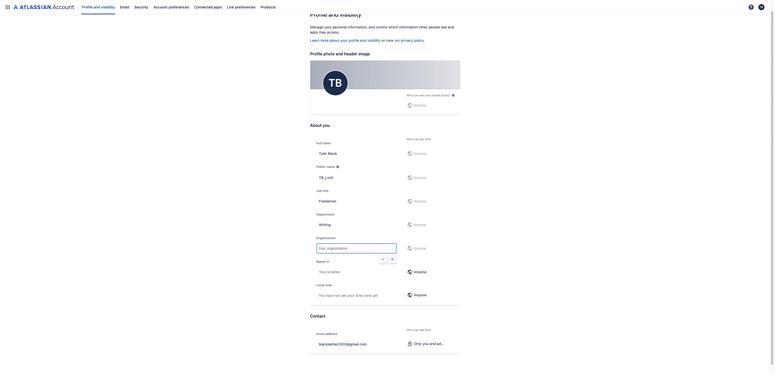 Task type: locate. For each thing, give the bounding box(es) containing it.
contact
[[310, 314, 326, 319]]

6 anyone from the top
[[414, 247, 426, 251]]

1 vertical spatial you
[[423, 342, 429, 347]]

anyone button
[[405, 267, 456, 278], [405, 291, 456, 301]]

2 preferences from the left
[[235, 5, 256, 9]]

see
[[441, 25, 447, 29], [419, 94, 424, 97], [419, 138, 424, 141], [419, 329, 424, 332]]

2 anyone button from the top
[[405, 291, 456, 301]]

1 horizontal spatial preferences
[[235, 5, 256, 9]]

1 vertical spatial anyone button
[[405, 291, 456, 301]]

0 vertical spatial who can see this?
[[407, 138, 431, 141]]

0 horizontal spatial visibility
[[101, 5, 115, 9]]

profile for and
[[349, 38, 359, 43]]

1 vertical spatial this?
[[425, 329, 431, 332]]

3 anyone from the top
[[414, 176, 426, 180]]

name
[[323, 142, 331, 145], [327, 165, 335, 169]]

1 who can see this? from the top
[[407, 138, 431, 141]]

1 vertical spatial who
[[407, 138, 413, 141]]

email left the address
[[316, 333, 325, 337]]

which
[[389, 25, 398, 29]]

name for public name
[[327, 165, 335, 169]]

visibility left email link
[[101, 5, 115, 9]]

profile and visibility
[[82, 5, 115, 9], [310, 11, 361, 18]]

account image
[[759, 4, 765, 10]]

1 vertical spatial time
[[356, 294, 363, 298]]

anyone
[[414, 103, 426, 108], [414, 152, 426, 156], [414, 176, 426, 180], [414, 199, 426, 204], [414, 223, 426, 227], [414, 247, 426, 251], [414, 270, 427, 275], [414, 293, 427, 298]]

0 vertical spatial profile
[[82, 5, 93, 9]]

0 vertical spatial name
[[323, 142, 331, 145]]

0 vertical spatial profile
[[349, 38, 359, 43]]

1 horizontal spatial time
[[356, 294, 363, 298]]

1 vertical spatial who can see this?
[[407, 329, 431, 332]]

1 vertical spatial name
[[327, 165, 335, 169]]

7 anyone from the top
[[414, 270, 427, 275]]

email left security
[[120, 5, 129, 9]]

you right only
[[423, 342, 429, 347]]

link
[[227, 5, 234, 9]]

0 vertical spatial who
[[407, 94, 413, 97]]

name right full
[[323, 142, 331, 145]]

who can see this?
[[407, 138, 431, 141], [407, 329, 431, 332]]

3 who from the top
[[407, 329, 413, 332]]

0 horizontal spatial profile
[[349, 38, 359, 43]]

you inside dropdown button
[[423, 342, 429, 347]]

0 horizontal spatial profile and visibility
[[82, 5, 115, 9]]

1 anyone from the top
[[414, 103, 426, 108]]

email inside manage profile menu element
[[120, 5, 129, 9]]

0 vertical spatial you
[[323, 123, 330, 128]]

2 this? from the top
[[425, 329, 431, 332]]

2 vertical spatial profile
[[310, 52, 323, 56]]

profile up 'header'
[[349, 38, 359, 43]]

name right public
[[327, 165, 335, 169]]

about
[[330, 38, 339, 43]]

0 vertical spatial visibility
[[101, 5, 115, 9]]

information,
[[348, 25, 368, 29]]

not
[[335, 294, 340, 298]]

0 horizontal spatial email
[[120, 5, 129, 9]]

time
[[325, 284, 332, 288], [356, 294, 363, 298]]

security link
[[133, 3, 150, 11]]

you for about
[[323, 123, 330, 128]]

manage your personal information, and control which information other people see and apps may access.
[[310, 25, 454, 34]]

0 horizontal spatial apps
[[214, 5, 222, 9]]

1 preferences from the left
[[169, 5, 189, 9]]

time left zone
[[356, 294, 363, 298]]

profile
[[82, 5, 93, 9], [310, 11, 327, 18], [310, 52, 323, 56]]

title
[[323, 189, 329, 193]]

profile
[[349, 38, 359, 43], [432, 94, 440, 97]]

2 vertical spatial who
[[407, 329, 413, 332]]

2 vertical spatial can
[[414, 329, 419, 332]]

other
[[419, 25, 428, 29]]

visibility inside manage profile menu element
[[101, 5, 115, 9]]

link preferences link
[[226, 3, 257, 11]]

you right about
[[323, 123, 330, 128]]

preferences right the link
[[235, 5, 256, 9]]

1 anyone button from the top
[[405, 267, 456, 278]]

you
[[323, 123, 330, 128], [423, 342, 429, 347]]

your right about
[[340, 38, 348, 43]]

only you and admins button
[[405, 339, 456, 350]]

based
[[316, 260, 326, 264]]

you have not set your time zone yet
[[319, 294, 378, 298]]

0 vertical spatial can
[[414, 94, 419, 97]]

who
[[407, 94, 413, 97], [407, 138, 413, 141], [407, 329, 413, 332]]

this?
[[425, 138, 431, 141], [425, 329, 431, 332]]

1 vertical spatial profile
[[432, 94, 440, 97]]

zone
[[364, 294, 372, 298]]

Your organization field
[[317, 244, 396, 254]]

manage profile menu element
[[3, 0, 747, 14]]

0 vertical spatial apps
[[214, 5, 222, 9]]

link preferences
[[227, 5, 256, 9]]

0 vertical spatial this?
[[425, 138, 431, 141]]

learn
[[310, 38, 320, 43]]

local time
[[316, 284, 332, 288]]

preferences
[[169, 5, 189, 9], [235, 5, 256, 9]]

view our privacy policy link
[[386, 38, 424, 43]]

preferences for link preferences
[[235, 5, 256, 9]]

1 vertical spatial email
[[316, 333, 325, 337]]

3 can from the top
[[414, 329, 419, 332]]

0 vertical spatial profile and visibility
[[82, 5, 115, 9]]

time right local
[[325, 284, 332, 288]]

connected apps link
[[193, 3, 224, 11]]

0 horizontal spatial you
[[323, 123, 330, 128]]

banner containing profile and visibility
[[0, 0, 770, 14]]

profile left photo?
[[432, 94, 440, 97]]

1 vertical spatial profile and visibility
[[310, 11, 361, 18]]

1 vertical spatial can
[[414, 138, 419, 141]]

learn more about your profile and visibility link
[[310, 38, 381, 43]]

2 vertical spatial visibility
[[367, 38, 381, 43]]

0 vertical spatial time
[[325, 284, 332, 288]]

apps left the link
[[214, 5, 222, 9]]

apps down manage
[[310, 30, 318, 34]]

1 horizontal spatial you
[[423, 342, 429, 347]]

1 horizontal spatial profile
[[432, 94, 440, 97]]

your up may
[[324, 25, 332, 29]]

yet
[[373, 294, 378, 298]]

email link
[[118, 3, 131, 11]]

1 vertical spatial visibility
[[340, 11, 361, 18]]

tyler
[[319, 152, 327, 156]]

0 horizontal spatial preferences
[[169, 5, 189, 9]]

0 vertical spatial email
[[120, 5, 129, 9]]

freelancer
[[319, 199, 336, 204]]

your
[[324, 25, 332, 29], [340, 38, 348, 43], [425, 94, 431, 97], [347, 294, 355, 298]]

visibility up 'information,' at the left top
[[340, 11, 361, 18]]

learn more about your profile and visibility or view our privacy policy .
[[310, 38, 425, 43]]

public name
[[316, 165, 335, 169]]

0 vertical spatial anyone button
[[405, 267, 456, 278]]

1 horizontal spatial apps
[[310, 30, 318, 34]]

email
[[120, 5, 129, 9], [316, 333, 325, 337]]

have
[[326, 294, 334, 298]]

who can see your profile photo?
[[407, 94, 450, 97]]

1 horizontal spatial profile and visibility
[[310, 11, 361, 18]]

apps
[[214, 5, 222, 9], [310, 30, 318, 34]]

banner
[[0, 0, 770, 14]]

location
[[327, 270, 341, 275]]

1 vertical spatial apps
[[310, 30, 318, 34]]

header
[[344, 52, 357, 56]]

2 can from the top
[[414, 138, 419, 141]]

preferences for account preferences
[[169, 5, 189, 9]]

visibility left 'or'
[[367, 38, 381, 43]]

photo
[[324, 52, 335, 56]]

connected
[[194, 5, 213, 9]]

your location
[[319, 270, 341, 275]]

2 horizontal spatial visibility
[[367, 38, 381, 43]]

preferences right 'account'
[[169, 5, 189, 9]]

only
[[414, 342, 422, 347]]

1 horizontal spatial email
[[316, 333, 325, 337]]

and
[[94, 5, 100, 9], [328, 11, 339, 18], [369, 25, 375, 29], [448, 25, 454, 29], [360, 38, 366, 43], [336, 52, 343, 56], [430, 342, 436, 347]]

policy
[[414, 38, 424, 43]]

products
[[261, 5, 276, 9]]

black
[[328, 152, 337, 156]]

confirm image
[[381, 258, 385, 262]]



Task type: vqa. For each thing, say whether or not it's contained in the screenshot.


Task type: describe. For each thing, give the bounding box(es) containing it.
1 who from the top
[[407, 94, 413, 97]]

tyler black
[[319, 152, 337, 156]]

1 horizontal spatial visibility
[[340, 11, 361, 18]]

8 anyone from the top
[[414, 293, 427, 298]]

control
[[376, 25, 388, 29]]

email address
[[316, 333, 337, 337]]

your left photo?
[[425, 94, 431, 97]]

you
[[319, 294, 325, 298]]

set
[[341, 294, 346, 298]]

tb_lord
[[319, 176, 333, 180]]

email for email
[[120, 5, 129, 9]]

only you and admins
[[414, 342, 449, 347]]

based in
[[316, 260, 329, 264]]

image
[[358, 52, 370, 56]]

job title
[[316, 189, 329, 193]]

your
[[319, 270, 326, 275]]

see inside manage your personal information, and control which information other people see and apps may access.
[[441, 25, 447, 29]]

privacy
[[401, 38, 413, 43]]

2 who from the top
[[407, 138, 413, 141]]

help image
[[748, 4, 755, 10]]

local
[[316, 284, 324, 288]]

.
[[424, 38, 425, 43]]

personal
[[333, 25, 347, 29]]

switch to... image
[[5, 4, 11, 10]]

public
[[316, 165, 326, 169]]

more
[[320, 38, 329, 43]]

writing
[[319, 223, 331, 227]]

1 can from the top
[[414, 94, 419, 97]]

0 horizontal spatial time
[[325, 284, 332, 288]]

your inside manage your personal information, and control which information other people see and apps may access.
[[324, 25, 332, 29]]

manage
[[310, 25, 323, 29]]

access.
[[327, 30, 340, 34]]

address
[[325, 333, 337, 337]]

cancel image
[[390, 258, 394, 262]]

anyone button for you have not set your time zone yet
[[405, 291, 456, 301]]

your right set
[[347, 294, 355, 298]]

profile and visibility inside manage profile menu element
[[82, 5, 115, 9]]

1 vertical spatial profile
[[310, 11, 327, 18]]

full
[[316, 142, 322, 145]]

profile for photo?
[[432, 94, 440, 97]]

connected apps
[[194, 5, 222, 9]]

email for email address
[[316, 333, 325, 337]]

5 anyone from the top
[[414, 223, 426, 227]]

our
[[395, 38, 400, 43]]

apps inside manage your personal information, and control which information other people see and apps may access.
[[310, 30, 318, 34]]

4 anyone from the top
[[414, 199, 426, 204]]

or
[[382, 38, 385, 43]]

account preferences
[[154, 5, 189, 9]]

people
[[429, 25, 440, 29]]

profile photo and header image
[[310, 52, 370, 56]]

and inside manage profile menu element
[[94, 5, 100, 9]]

blacklashes1000@gmail.com
[[319, 343, 367, 347]]

account preferences link
[[152, 3, 191, 11]]

about
[[310, 123, 322, 128]]

products link
[[259, 3, 278, 11]]

full name
[[316, 142, 331, 145]]

account
[[154, 5, 168, 9]]

department
[[316, 213, 334, 217]]

organization
[[316, 237, 336, 240]]

information
[[399, 25, 418, 29]]

2 who can see this? from the top
[[407, 329, 431, 332]]

1 this? from the top
[[425, 138, 431, 141]]

anyone button for your location
[[405, 267, 456, 278]]

in
[[327, 260, 329, 264]]

about you
[[310, 123, 330, 128]]

photo?
[[441, 94, 450, 97]]

admins
[[437, 342, 449, 347]]

profile and visibility link
[[80, 3, 116, 11]]

job
[[316, 189, 322, 193]]

security
[[134, 5, 148, 9]]

and inside dropdown button
[[430, 342, 436, 347]]

view
[[386, 38, 394, 43]]

name for full name
[[323, 142, 331, 145]]

may
[[319, 30, 326, 34]]

2 anyone from the top
[[414, 152, 426, 156]]

apps inside manage profile menu element
[[214, 5, 222, 9]]

you for only
[[423, 342, 429, 347]]



